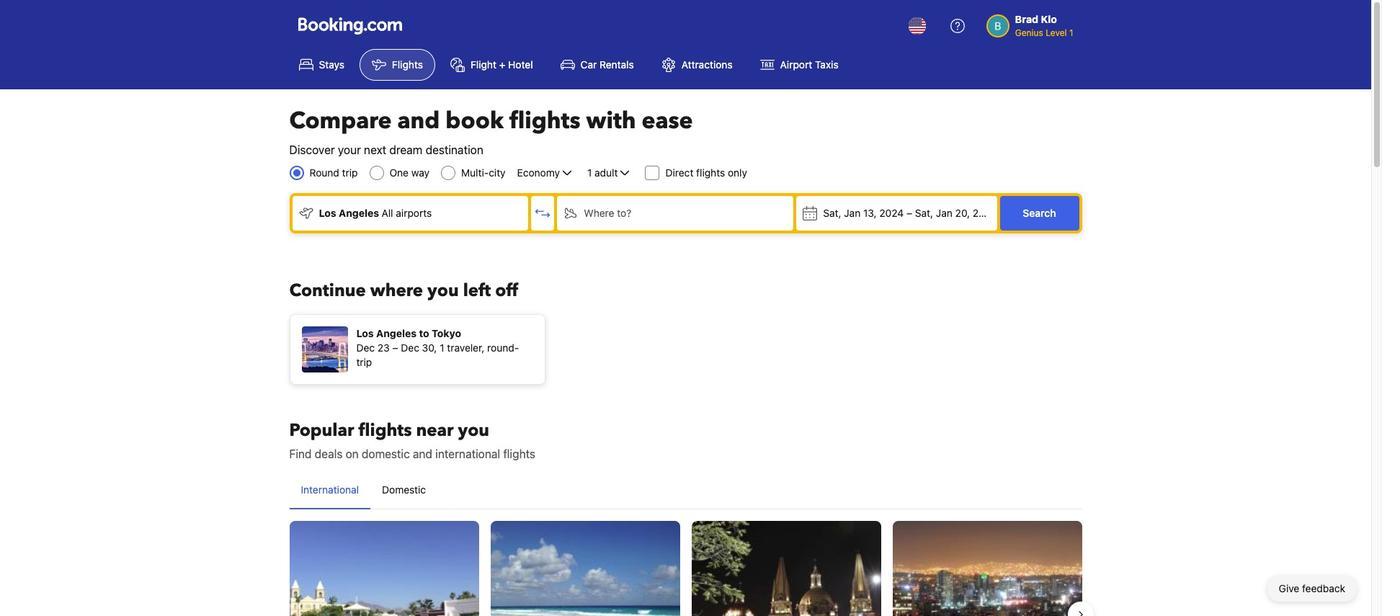 Task type: describe. For each thing, give the bounding box(es) containing it.
1 inside los angeles to tokyo dec 23 – dec 30, 1 traveler, round- trip
[[440, 342, 444, 354]]

continue where you left off
[[289, 279, 518, 303]]

attractions
[[682, 58, 733, 71]]

and inside the popular flights near you find deals on domestic and international flights
[[413, 448, 432, 460]]

klo
[[1041, 13, 1057, 25]]

airport taxis
[[780, 58, 839, 71]]

flights
[[392, 58, 423, 71]]

– inside dropdown button
[[907, 207, 912, 219]]

feedback
[[1302, 582, 1345, 595]]

way
[[411, 166, 430, 179]]

flights right the international
[[503, 448, 535, 460]]

attractions link
[[649, 49, 745, 81]]

tokyo
[[432, 327, 461, 339]]

search button
[[1000, 196, 1079, 231]]

1 adult
[[587, 166, 618, 179]]

international
[[301, 484, 359, 496]]

– inside los angeles to tokyo dec 23 – dec 30, 1 traveler, round- trip
[[392, 342, 398, 354]]

brad
[[1015, 13, 1039, 25]]

to
[[419, 327, 429, 339]]

23
[[377, 342, 390, 354]]

dream
[[389, 143, 423, 156]]

traveler,
[[447, 342, 485, 354]]

to?
[[617, 207, 631, 219]]

left
[[463, 279, 491, 303]]

city
[[489, 166, 506, 179]]

flights left only
[[696, 166, 725, 179]]

los angeles to cancún image
[[490, 521, 680, 616]]

direct flights only
[[665, 166, 747, 179]]

trip inside los angeles to tokyo dec 23 – dec 30, 1 traveler, round- trip
[[356, 356, 372, 368]]

domestic
[[362, 448, 410, 460]]

give feedback button
[[1267, 576, 1357, 602]]

+
[[499, 58, 505, 71]]

2 2024 from the left
[[973, 207, 997, 219]]

continue
[[289, 279, 366, 303]]

compare and book flights with ease discover your next dream destination
[[289, 105, 693, 156]]

where to?
[[584, 207, 631, 219]]

direct
[[665, 166, 694, 179]]

los angeles to tokyo dec 23 – dec 30, 1 traveler, round- trip
[[356, 327, 519, 368]]

airport taxis link
[[748, 49, 851, 81]]

1 inside popup button
[[587, 166, 592, 179]]

tab list containing international
[[289, 471, 1082, 510]]

los angeles all airports
[[319, 207, 432, 219]]

book
[[446, 105, 504, 137]]

1 adult button
[[586, 164, 634, 182]]

flight + hotel link
[[438, 49, 545, 81]]

adult
[[595, 166, 618, 179]]

angeles for all
[[339, 207, 379, 219]]

round
[[310, 166, 339, 179]]

search
[[1023, 207, 1056, 219]]

flights link
[[360, 49, 435, 81]]

ease
[[642, 105, 693, 137]]

flight + hotel
[[471, 58, 533, 71]]

international
[[435, 448, 500, 460]]

0 vertical spatial you
[[427, 279, 459, 303]]

you inside the popular flights near you find deals on domestic and international flights
[[458, 419, 489, 442]]

airport
[[780, 58, 812, 71]]

1 jan from the left
[[844, 207, 861, 219]]

stays
[[319, 58, 344, 71]]

give
[[1279, 582, 1299, 595]]

multi-
[[461, 166, 489, 179]]

compare
[[289, 105, 392, 137]]

los for los angeles to tokyo
[[356, 327, 374, 339]]

2 sat, from the left
[[915, 207, 933, 219]]

popular flights near you find deals on domestic and international flights
[[289, 419, 535, 460]]

car rentals link
[[548, 49, 646, 81]]

genius
[[1015, 27, 1043, 38]]

20,
[[955, 207, 970, 219]]

deals
[[315, 448, 343, 460]]

popular
[[289, 419, 354, 442]]

with
[[586, 105, 636, 137]]

flights inside compare and book flights with ease discover your next dream destination
[[509, 105, 580, 137]]

1 2024 from the left
[[879, 207, 904, 219]]

sat, jan 13, 2024 – sat, jan 20, 2024 button
[[796, 196, 997, 231]]

discover
[[289, 143, 335, 156]]



Task type: locate. For each thing, give the bounding box(es) containing it.
flights
[[509, 105, 580, 137], [696, 166, 725, 179], [359, 419, 412, 442], [503, 448, 535, 460]]

los inside los angeles to tokyo dec 23 – dec 30, 1 traveler, round- trip
[[356, 327, 374, 339]]

0 vertical spatial trip
[[342, 166, 358, 179]]

1 horizontal spatial jan
[[936, 207, 953, 219]]

sat, left 20,
[[915, 207, 933, 219]]

region
[[278, 515, 1094, 616]]

where
[[370, 279, 423, 303]]

los
[[319, 207, 336, 219], [356, 327, 374, 339]]

0 horizontal spatial 1
[[440, 342, 444, 354]]

2 jan from the left
[[936, 207, 953, 219]]

2024 right the 13, at the right of the page
[[879, 207, 904, 219]]

1 right level
[[1069, 27, 1073, 38]]

where to? button
[[557, 196, 794, 231]]

multi-city
[[461, 166, 506, 179]]

–
[[907, 207, 912, 219], [392, 342, 398, 354]]

angeles left all
[[339, 207, 379, 219]]

sat, jan 13, 2024 – sat, jan 20, 2024
[[823, 207, 997, 219]]

flights up economy
[[509, 105, 580, 137]]

brad klo genius level 1
[[1015, 13, 1073, 38]]

1 vertical spatial 1
[[587, 166, 592, 179]]

international button
[[289, 471, 370, 509]]

trip
[[342, 166, 358, 179], [356, 356, 372, 368]]

on
[[346, 448, 359, 460]]

– right '23'
[[392, 342, 398, 354]]

car
[[581, 58, 597, 71]]

you left left
[[427, 279, 459, 303]]

2024
[[879, 207, 904, 219], [973, 207, 997, 219]]

0 horizontal spatial 2024
[[879, 207, 904, 219]]

all
[[382, 207, 393, 219]]

angeles
[[339, 207, 379, 219], [376, 327, 417, 339]]

1 vertical spatial you
[[458, 419, 489, 442]]

jan left 20,
[[936, 207, 953, 219]]

0 vertical spatial –
[[907, 207, 912, 219]]

1 vertical spatial angeles
[[376, 327, 417, 339]]

hotel
[[508, 58, 533, 71]]

los down round
[[319, 207, 336, 219]]

1 vertical spatial –
[[392, 342, 398, 354]]

1 dec from the left
[[356, 342, 375, 354]]

1 horizontal spatial 1
[[587, 166, 592, 179]]

angeles inside los angeles to tokyo dec 23 – dec 30, 1 traveler, round- trip
[[376, 327, 417, 339]]

domestic
[[382, 484, 426, 496]]

angeles for to
[[376, 327, 417, 339]]

round-
[[487, 342, 519, 354]]

only
[[728, 166, 747, 179]]

1 right 30, at left
[[440, 342, 444, 354]]

los angeles to san josé del cabo image
[[289, 521, 479, 616]]

1 horizontal spatial los
[[356, 327, 374, 339]]

los for los angeles
[[319, 207, 336, 219]]

0 vertical spatial angeles
[[339, 207, 379, 219]]

flight
[[471, 58, 496, 71]]

0 horizontal spatial los
[[319, 207, 336, 219]]

1
[[1069, 27, 1073, 38], [587, 166, 592, 179], [440, 342, 444, 354]]

and down near at the left of the page
[[413, 448, 432, 460]]

2 vertical spatial 1
[[440, 342, 444, 354]]

airports
[[396, 207, 432, 219]]

flights up domestic
[[359, 419, 412, 442]]

0 vertical spatial 1
[[1069, 27, 1073, 38]]

you up the international
[[458, 419, 489, 442]]

where
[[584, 207, 614, 219]]

your
[[338, 143, 361, 156]]

1 horizontal spatial 2024
[[973, 207, 997, 219]]

find
[[289, 448, 312, 460]]

rentals
[[600, 58, 634, 71]]

and inside compare and book flights with ease discover your next dream destination
[[397, 105, 440, 137]]

los angeles to mexico city image
[[892, 521, 1082, 616]]

1 horizontal spatial –
[[907, 207, 912, 219]]

destination
[[426, 143, 483, 156]]

booking.com logo image
[[298, 17, 402, 34], [298, 17, 402, 34]]

sat,
[[823, 207, 841, 219], [915, 207, 933, 219]]

jan
[[844, 207, 861, 219], [936, 207, 953, 219]]

domestic button
[[370, 471, 438, 509]]

dec left '23'
[[356, 342, 375, 354]]

2 dec from the left
[[401, 342, 419, 354]]

1 inside 'brad klo genius level 1'
[[1069, 27, 1073, 38]]

angeles up '23'
[[376, 327, 417, 339]]

give feedback
[[1279, 582, 1345, 595]]

1 vertical spatial and
[[413, 448, 432, 460]]

1 horizontal spatial sat,
[[915, 207, 933, 219]]

0 horizontal spatial jan
[[844, 207, 861, 219]]

2024 right 20,
[[973, 207, 997, 219]]

2 horizontal spatial 1
[[1069, 27, 1073, 38]]

1 horizontal spatial dec
[[401, 342, 419, 354]]

1 vertical spatial los
[[356, 327, 374, 339]]

dec left 30, at left
[[401, 342, 419, 354]]

1 vertical spatial trip
[[356, 356, 372, 368]]

one
[[390, 166, 409, 179]]

los angeles to guadalajara image
[[691, 521, 881, 616]]

sat, left the 13, at the right of the page
[[823, 207, 841, 219]]

30,
[[422, 342, 437, 354]]

– right the 13, at the right of the page
[[907, 207, 912, 219]]

0 horizontal spatial sat,
[[823, 207, 841, 219]]

next
[[364, 143, 386, 156]]

13,
[[863, 207, 877, 219]]

level
[[1046, 27, 1067, 38]]

0 horizontal spatial –
[[392, 342, 398, 354]]

near
[[416, 419, 454, 442]]

round trip
[[310, 166, 358, 179]]

los down where
[[356, 327, 374, 339]]

jan left the 13, at the right of the page
[[844, 207, 861, 219]]

one way
[[390, 166, 430, 179]]

off
[[495, 279, 518, 303]]

you
[[427, 279, 459, 303], [458, 419, 489, 442]]

economy
[[517, 166, 560, 179]]

0 vertical spatial and
[[397, 105, 440, 137]]

and
[[397, 105, 440, 137], [413, 448, 432, 460]]

taxis
[[815, 58, 839, 71]]

and up dream
[[397, 105, 440, 137]]

1 left adult
[[587, 166, 592, 179]]

1 sat, from the left
[[823, 207, 841, 219]]

tab list
[[289, 471, 1082, 510]]

0 horizontal spatial dec
[[356, 342, 375, 354]]

dec
[[356, 342, 375, 354], [401, 342, 419, 354]]

stays link
[[286, 49, 357, 81]]

0 vertical spatial los
[[319, 207, 336, 219]]

car rentals
[[581, 58, 634, 71]]



Task type: vqa. For each thing, say whether or not it's contained in the screenshot.
EASE
yes



